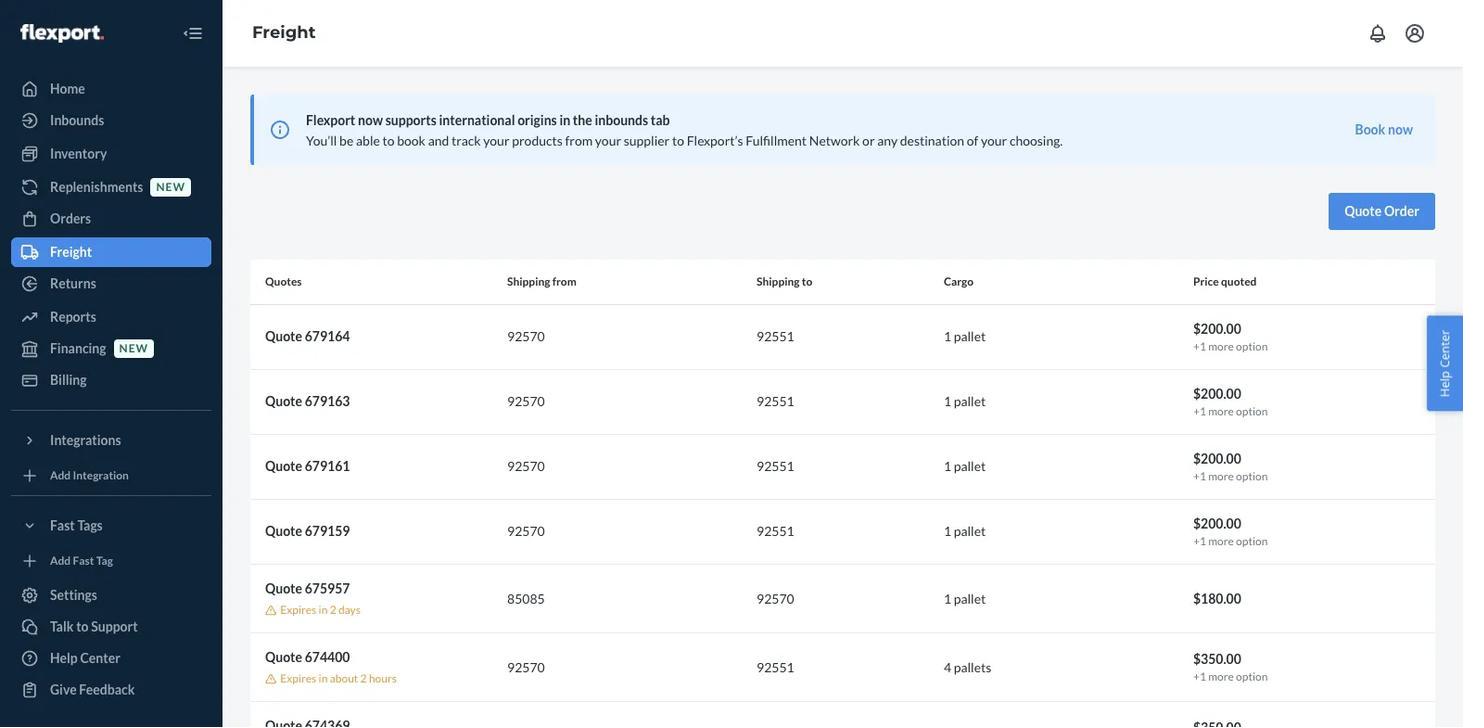 Task type: vqa. For each thing, say whether or not it's contained in the screenshot.
Quote 679159 option
yes



Task type: locate. For each thing, give the bounding box(es) containing it.
2 shipping from the left
[[757, 275, 800, 289]]

0 horizontal spatial now
[[358, 112, 383, 128]]

1 $200.00 +1 more option from the top
[[1194, 320, 1268, 353]]

quote for quote 675957
[[265, 581, 302, 596]]

quote for quote order
[[1345, 203, 1382, 219]]

2 left hours
[[360, 672, 367, 686]]

price quoted
[[1194, 275, 1257, 289]]

of
[[967, 133, 979, 148]]

4 1 from the top
[[944, 524, 952, 539]]

0 vertical spatial new
[[156, 180, 185, 194]]

0 vertical spatial help
[[1437, 371, 1454, 397]]

settings
[[50, 587, 97, 603]]

2 92551 from the top
[[757, 393, 795, 409]]

inbounds
[[50, 112, 104, 128]]

4 pallet from the top
[[954, 524, 986, 539]]

cargo
[[944, 275, 974, 289]]

1 vertical spatial new
[[119, 342, 148, 356]]

now inside button
[[1388, 122, 1414, 137]]

open account menu image
[[1404, 22, 1426, 45]]

products
[[512, 133, 563, 148]]

0 vertical spatial freight link
[[252, 22, 316, 43]]

92570
[[507, 328, 545, 344], [507, 393, 545, 409], [507, 459, 545, 474], [507, 524, 545, 539], [757, 590, 795, 606], [507, 659, 545, 675]]

1 vertical spatial freight link
[[11, 237, 211, 267]]

+1 for 679164
[[1194, 339, 1207, 353]]

3 1 from the top
[[944, 459, 952, 474]]

2 $200.00 +1 more option from the top
[[1194, 386, 1268, 418]]

1 $200.00 from the top
[[1194, 320, 1242, 336]]

quote left 679161 on the left
[[265, 459, 302, 474]]

+1 for 679159
[[1194, 534, 1207, 548]]

center inside button
[[1437, 330, 1454, 368]]

more for quote 679164
[[1209, 339, 1234, 353]]

or
[[863, 133, 875, 148]]

option for quote 679161
[[1236, 469, 1268, 483]]

5 +1 from the top
[[1194, 670, 1207, 684]]

inbounds
[[595, 112, 648, 128]]

1 horizontal spatial shipping
[[757, 275, 800, 289]]

quote left 679159
[[265, 524, 302, 539]]

679164
[[305, 328, 350, 344]]

1 expires from the top
[[280, 603, 317, 617]]

the
[[573, 112, 592, 128]]

help
[[1437, 371, 1454, 397], [50, 650, 78, 666]]

add up settings
[[50, 554, 71, 568]]

1 horizontal spatial new
[[156, 180, 185, 194]]

now up the able
[[358, 112, 383, 128]]

your right the of
[[981, 133, 1007, 148]]

hours
[[369, 672, 397, 686]]

flexport
[[306, 112, 356, 128]]

center
[[1437, 330, 1454, 368], [80, 650, 121, 666]]

5 more from the top
[[1209, 670, 1234, 684]]

add
[[50, 468, 71, 482], [50, 554, 71, 568]]

new up orders link
[[156, 180, 185, 194]]

to inside "button"
[[76, 619, 89, 634]]

network
[[810, 133, 860, 148]]

92570 for quote 679159
[[507, 524, 545, 539]]

0 vertical spatial from
[[565, 133, 593, 148]]

1 shipping from the left
[[507, 275, 550, 289]]

1 +1 from the top
[[1194, 339, 1207, 353]]

674400
[[305, 649, 350, 665]]

pallet for 679159
[[954, 524, 986, 539]]

4 92551 from the top
[[757, 524, 795, 539]]

3 $200.00 +1 more option from the top
[[1194, 451, 1268, 483]]

tag
[[96, 554, 113, 568]]

4 $200.00 from the top
[[1194, 516, 1242, 531]]

expires down 'quote 675957'
[[280, 603, 317, 617]]

0 vertical spatial center
[[1437, 330, 1454, 368]]

more for quote 679159
[[1209, 534, 1234, 548]]

0 horizontal spatial 2
[[330, 603, 336, 617]]

1 for quote 679164
[[944, 328, 952, 344]]

new down reports link
[[119, 342, 148, 356]]

quote inside 'button'
[[1345, 203, 1382, 219]]

new for financing
[[119, 342, 148, 356]]

2 pallet from the top
[[954, 393, 986, 409]]

3 pallet from the top
[[954, 459, 986, 474]]

2 +1 from the top
[[1194, 404, 1207, 418]]

1 more from the top
[[1209, 339, 1234, 353]]

1 pallet
[[944, 328, 986, 344], [944, 393, 986, 409], [944, 459, 986, 474], [944, 524, 986, 539], [944, 590, 986, 606]]

returns link
[[11, 269, 211, 299]]

option
[[1236, 339, 1268, 353], [1236, 404, 1268, 418], [1236, 469, 1268, 483], [1236, 534, 1268, 548], [1236, 670, 1268, 684]]

1 horizontal spatial now
[[1388, 122, 1414, 137]]

0 horizontal spatial freight
[[50, 244, 92, 260]]

2 more from the top
[[1209, 404, 1234, 418]]

financing
[[50, 340, 106, 356]]

1 vertical spatial center
[[80, 650, 121, 666]]

in left 'about'
[[319, 672, 328, 686]]

1 vertical spatial add
[[50, 554, 71, 568]]

2 horizontal spatial your
[[981, 133, 1007, 148]]

in inside flexport now supports international origins in the inbounds tab you'll be able to book and track your products from your supplier to flexport's fulfillment network or any destination of your choosing.
[[560, 112, 571, 128]]

0 vertical spatial add
[[50, 468, 71, 482]]

more
[[1209, 339, 1234, 353], [1209, 404, 1234, 418], [1209, 469, 1234, 483], [1209, 534, 1234, 548], [1209, 670, 1234, 684]]

1 horizontal spatial center
[[1437, 330, 1454, 368]]

1 horizontal spatial freight
[[252, 22, 316, 43]]

2 option from the top
[[1236, 404, 1268, 418]]

1 vertical spatial help
[[50, 650, 78, 666]]

4 more from the top
[[1209, 534, 1234, 548]]

1 vertical spatial expires
[[280, 672, 317, 686]]

now for flexport
[[358, 112, 383, 128]]

2 $200.00 from the top
[[1194, 386, 1242, 401]]

home link
[[11, 74, 211, 104]]

freight link up returns link
[[11, 237, 211, 267]]

new
[[156, 180, 185, 194], [119, 342, 148, 356]]

orders
[[50, 211, 91, 226]]

3 +1 from the top
[[1194, 469, 1207, 483]]

0 horizontal spatial center
[[80, 650, 121, 666]]

quotes
[[265, 275, 302, 289]]

$200.00 +1 more option
[[1194, 320, 1268, 353], [1194, 386, 1268, 418], [1194, 451, 1268, 483], [1194, 516, 1268, 548]]

4 +1 from the top
[[1194, 534, 1207, 548]]

1 horizontal spatial freight link
[[252, 22, 316, 43]]

2 left days on the left of page
[[330, 603, 336, 617]]

flexport's
[[687, 133, 743, 148]]

0 vertical spatial expires
[[280, 603, 317, 617]]

pallet
[[954, 328, 986, 344], [954, 393, 986, 409], [954, 459, 986, 474], [954, 524, 986, 539], [954, 590, 986, 606]]

679161
[[305, 459, 350, 474]]

1 vertical spatial freight
[[50, 244, 92, 260]]

now right book
[[1388, 122, 1414, 137]]

2 vertical spatial in
[[319, 672, 328, 686]]

3 your from the left
[[981, 133, 1007, 148]]

pallet for 679163
[[954, 393, 986, 409]]

1 horizontal spatial help
[[1437, 371, 1454, 397]]

679159
[[305, 524, 350, 539]]

close navigation image
[[182, 22, 204, 45]]

4 1 pallet from the top
[[944, 524, 986, 539]]

1
[[944, 328, 952, 344], [944, 393, 952, 409], [944, 459, 952, 474], [944, 524, 952, 539], [944, 590, 952, 606]]

5 option from the top
[[1236, 670, 1268, 684]]

quote
[[1345, 203, 1382, 219], [265, 328, 302, 344], [265, 393, 302, 409], [265, 459, 302, 474], [265, 524, 302, 539], [265, 581, 302, 596], [265, 649, 302, 665]]

0 horizontal spatial help center
[[50, 650, 121, 666]]

expires in about 2 hours
[[280, 672, 397, 686]]

0 horizontal spatial shipping
[[507, 275, 550, 289]]

+1 for 679161
[[1194, 469, 1207, 483]]

any
[[878, 133, 898, 148]]

1 92551 from the top
[[757, 328, 795, 344]]

days
[[338, 603, 361, 617]]

freight link right close navigation icon
[[252, 22, 316, 43]]

1 pallet from the top
[[954, 328, 986, 344]]

add left integration
[[50, 468, 71, 482]]

pallet for 679161
[[954, 459, 986, 474]]

fast left tag
[[73, 554, 94, 568]]

your down the inbounds
[[595, 133, 621, 148]]

help center
[[1437, 330, 1454, 397], [50, 650, 121, 666]]

now inside flexport now supports international origins in the inbounds tab you'll be able to book and track your products from your supplier to flexport's fulfillment network or any destination of your choosing.
[[358, 112, 383, 128]]

1 pallet for quote 679159
[[944, 524, 986, 539]]

quote up expires in 2 days
[[265, 581, 302, 596]]

freight
[[252, 22, 316, 43], [50, 244, 92, 260]]

in left 'the'
[[560, 112, 571, 128]]

fast inside dropdown button
[[50, 518, 75, 533]]

your down international at the left top
[[484, 133, 510, 148]]

inventory link
[[11, 139, 211, 169]]

1 for quote 679161
[[944, 459, 952, 474]]

1 horizontal spatial help center
[[1437, 330, 1454, 397]]

orders link
[[11, 204, 211, 234]]

4 $200.00 +1 more option from the top
[[1194, 516, 1268, 548]]

1 vertical spatial 2
[[360, 672, 367, 686]]

92551 for quote 679164
[[757, 328, 795, 344]]

fast
[[50, 518, 75, 533], [73, 554, 94, 568]]

1 add from the top
[[50, 468, 71, 482]]

add for add integration
[[50, 468, 71, 482]]

destination
[[900, 133, 965, 148]]

fast left 'tags'
[[50, 518, 75, 533]]

freight link
[[252, 22, 316, 43], [11, 237, 211, 267]]

more for quote 679163
[[1209, 404, 1234, 418]]

0 vertical spatial 2
[[330, 603, 336, 617]]

0 vertical spatial help center
[[1437, 330, 1454, 397]]

3 92551 from the top
[[757, 459, 795, 474]]

1 for quote 679163
[[944, 393, 952, 409]]

quote left 679164
[[265, 328, 302, 344]]

quote left 679163 at the left of the page
[[265, 393, 302, 409]]

quote left 674400
[[265, 649, 302, 665]]

5 92551 from the top
[[757, 659, 795, 675]]

679163
[[305, 393, 350, 409]]

expires down quote 674400
[[280, 672, 317, 686]]

1 vertical spatial in
[[319, 603, 328, 617]]

pallets
[[954, 659, 992, 675]]

quote left order
[[1345, 203, 1382, 219]]

book now button
[[1356, 121, 1414, 139]]

1 horizontal spatial your
[[595, 133, 621, 148]]

2 1 from the top
[[944, 393, 952, 409]]

freight up returns
[[50, 244, 92, 260]]

quote for quote 679163
[[265, 393, 302, 409]]

inbounds link
[[11, 106, 211, 135]]

3 $200.00 from the top
[[1194, 451, 1242, 466]]

to
[[383, 133, 395, 148], [672, 133, 684, 148], [802, 275, 813, 289], [76, 619, 89, 634]]

2 add from the top
[[50, 554, 71, 568]]

expires
[[280, 603, 317, 617], [280, 672, 317, 686]]

0 horizontal spatial your
[[484, 133, 510, 148]]

freight right close navigation icon
[[252, 22, 316, 43]]

2 1 pallet from the top
[[944, 393, 986, 409]]

0 vertical spatial fast
[[50, 518, 75, 533]]

from
[[565, 133, 593, 148], [553, 275, 577, 289]]

92570 for quote 679164
[[507, 328, 545, 344]]

1 option from the top
[[1236, 339, 1268, 353]]

quote 679159
[[265, 524, 350, 539]]

$350.00
[[1194, 651, 1242, 667]]

92570 for quote 679163
[[507, 393, 545, 409]]

2 expires from the top
[[280, 672, 317, 686]]

1 1 from the top
[[944, 328, 952, 344]]

now
[[358, 112, 383, 128], [1388, 122, 1414, 137]]

2
[[330, 603, 336, 617], [360, 672, 367, 686]]

0 vertical spatial in
[[560, 112, 571, 128]]

675957
[[305, 581, 350, 596]]

1 vertical spatial help center
[[50, 650, 121, 666]]

1 1 pallet from the top
[[944, 328, 986, 344]]

4 option from the top
[[1236, 534, 1268, 548]]

2 your from the left
[[595, 133, 621, 148]]

billing link
[[11, 365, 211, 395]]

in
[[560, 112, 571, 128], [319, 603, 328, 617], [319, 672, 328, 686]]

0 horizontal spatial new
[[119, 342, 148, 356]]

shipping
[[507, 275, 550, 289], [757, 275, 800, 289]]

1 horizontal spatial 2
[[360, 672, 367, 686]]

3 option from the top
[[1236, 469, 1268, 483]]

help center link
[[11, 644, 211, 673]]

3 more from the top
[[1209, 469, 1234, 483]]

3 1 pallet from the top
[[944, 459, 986, 474]]

quote for quote 679164
[[265, 328, 302, 344]]

option for quote 679159
[[1236, 534, 1268, 548]]

in down 675957
[[319, 603, 328, 617]]



Task type: describe. For each thing, give the bounding box(es) containing it.
now for book
[[1388, 122, 1414, 137]]

reports
[[50, 309, 96, 325]]

in for 92570
[[319, 672, 328, 686]]

+1 inside $350.00 +1 more option
[[1194, 670, 1207, 684]]

expires in 2 days
[[280, 603, 361, 617]]

$200.00 for quote 679163
[[1194, 386, 1242, 401]]

book
[[1356, 122, 1386, 137]]

pallet for 679164
[[954, 328, 986, 344]]

more for quote 679161
[[1209, 469, 1234, 483]]

able
[[356, 133, 380, 148]]

tags
[[77, 518, 103, 533]]

shipping to
[[757, 275, 813, 289]]

integrations
[[50, 432, 121, 448]]

quote 675957
[[265, 581, 350, 596]]

1 vertical spatial fast
[[73, 554, 94, 568]]

reports link
[[11, 302, 211, 332]]

quote 679163
[[265, 393, 350, 409]]

1 pallet for quote 679161
[[944, 459, 986, 474]]

quote for quote 679159
[[265, 524, 302, 539]]

$200.00 +1 more option for 679161
[[1194, 451, 1268, 483]]

book now
[[1356, 122, 1414, 137]]

add fast tag link
[[11, 548, 211, 573]]

expires for 675957
[[280, 603, 317, 617]]

85085
[[507, 590, 545, 606]]

$200.00 +1 more option for 679159
[[1194, 516, 1268, 548]]

in for 85085
[[319, 603, 328, 617]]

92570 for quote 679161
[[507, 459, 545, 474]]

open notifications image
[[1367, 22, 1389, 45]]

quote 674400
[[265, 649, 350, 665]]

quote order button
[[1329, 193, 1436, 230]]

add fast tag
[[50, 554, 113, 568]]

from inside flexport now supports international origins in the inbounds tab you'll be able to book and track your products from your supplier to flexport's fulfillment network or any destination of your choosing.
[[565, 133, 593, 148]]

option for quote 679164
[[1236, 339, 1268, 353]]

92551 for quote 679159
[[757, 524, 795, 539]]

+1 for 679163
[[1194, 404, 1207, 418]]

track
[[452, 133, 481, 148]]

integration
[[73, 468, 129, 482]]

talk to support button
[[11, 612, 211, 642]]

billing
[[50, 372, 87, 388]]

origins
[[518, 112, 557, 128]]

fast tags button
[[11, 511, 211, 541]]

you'll
[[306, 133, 337, 148]]

$180.00
[[1194, 590, 1242, 606]]

1 for quote 679159
[[944, 524, 952, 539]]

inventory
[[50, 146, 107, 161]]

give feedback button
[[11, 675, 211, 705]]

supplier
[[624, 133, 670, 148]]

option inside $350.00 +1 more option
[[1236, 670, 1268, 684]]

$350.00 +1 more option
[[1194, 651, 1268, 684]]

fast tags
[[50, 518, 103, 533]]

give feedback
[[50, 682, 135, 697]]

be
[[340, 133, 354, 148]]

home
[[50, 81, 85, 96]]

shipping for shipping to
[[757, 275, 800, 289]]

1 your from the left
[[484, 133, 510, 148]]

and
[[428, 133, 449, 148]]

tab
[[651, 112, 670, 128]]

help center inside button
[[1437, 330, 1454, 397]]

0 horizontal spatial freight link
[[11, 237, 211, 267]]

help inside button
[[1437, 371, 1454, 397]]

feedback
[[79, 682, 135, 697]]

flexport now supports international origins in the inbounds tab you'll be able to book and track your products from your supplier to flexport's fulfillment network or any destination of your choosing.
[[306, 112, 1063, 148]]

$200.00 for quote 679161
[[1194, 451, 1242, 466]]

1 vertical spatial from
[[553, 275, 577, 289]]

5 1 from the top
[[944, 590, 952, 606]]

help center button
[[1428, 316, 1464, 411]]

returns
[[50, 275, 96, 291]]

price
[[1194, 275, 1219, 289]]

settings link
[[11, 581, 211, 610]]

$200.00 +1 more option for 679163
[[1194, 386, 1268, 418]]

order
[[1385, 203, 1420, 219]]

talk to support
[[50, 619, 138, 634]]

give
[[50, 682, 77, 697]]

shipping for shipping from
[[507, 275, 550, 289]]

option for quote 679163
[[1236, 404, 1268, 418]]

0 horizontal spatial help
[[50, 650, 78, 666]]

5 pallet from the top
[[954, 590, 986, 606]]

4
[[944, 659, 952, 675]]

$200.00 for quote 679164
[[1194, 320, 1242, 336]]

0 vertical spatial freight
[[252, 22, 316, 43]]

quote for quote 679161
[[265, 459, 302, 474]]

4 pallets
[[944, 659, 992, 675]]

92551 for quote 679163
[[757, 393, 795, 409]]

add integration link
[[11, 463, 211, 488]]

92551 for quote 679161
[[757, 459, 795, 474]]

1 pallet for quote 679164
[[944, 328, 986, 344]]

shipping from
[[507, 275, 577, 289]]

integrations button
[[11, 426, 211, 455]]

quote order
[[1345, 203, 1420, 219]]

quote 679161
[[265, 459, 350, 474]]

add for add fast tag
[[50, 554, 71, 568]]

replenishments
[[50, 179, 143, 195]]

talk
[[50, 619, 74, 634]]

add integration
[[50, 468, 129, 482]]

quote 679164
[[265, 328, 350, 344]]

1 pallet for quote 679163
[[944, 393, 986, 409]]

$200.00 for quote 679159
[[1194, 516, 1242, 531]]

quoted
[[1222, 275, 1257, 289]]

support
[[91, 619, 138, 634]]

expires for 674400
[[280, 672, 317, 686]]

supports
[[386, 112, 437, 128]]

5 1 pallet from the top
[[944, 590, 986, 606]]

flexport logo image
[[20, 24, 104, 42]]

international
[[439, 112, 515, 128]]

book
[[397, 133, 426, 148]]

$200.00 +1 more option for 679164
[[1194, 320, 1268, 353]]

about
[[330, 672, 358, 686]]

more inside $350.00 +1 more option
[[1209, 670, 1234, 684]]

quote for quote 674400
[[265, 649, 302, 665]]

choosing.
[[1010, 133, 1063, 148]]

fulfillment
[[746, 133, 807, 148]]

new for replenishments
[[156, 180, 185, 194]]



